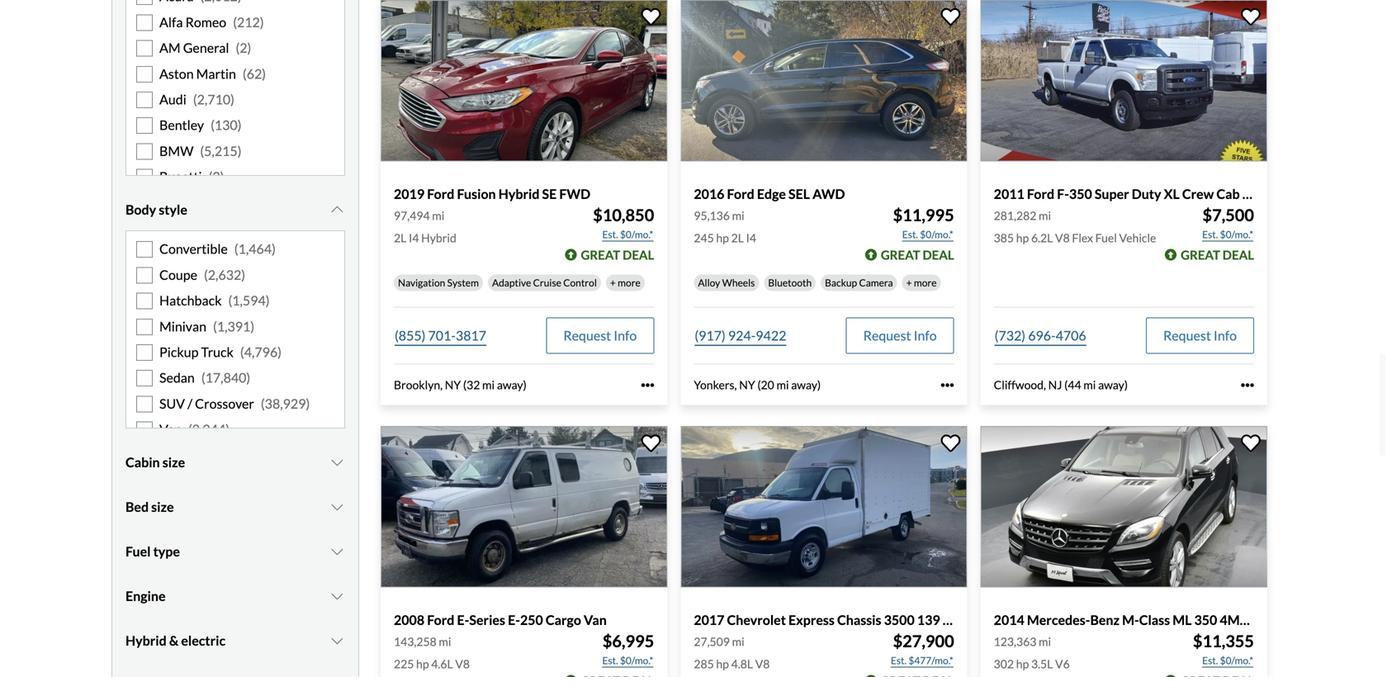 Task type: locate. For each thing, give the bounding box(es) containing it.
away) right (20
[[792, 378, 821, 392]]

+
[[610, 277, 616, 289], [907, 277, 913, 289]]

great deal down $10,850 est. $0/mo.*
[[581, 247, 655, 262]]

awd
[[813, 186, 846, 202]]

hp right 225
[[416, 657, 429, 671]]

2l
[[394, 231, 407, 245], [732, 231, 744, 245]]

ford right 2019
[[427, 186, 455, 202]]

3 ellipsis h image from the left
[[1242, 379, 1255, 392]]

3 info from the left
[[1214, 328, 1238, 344]]

1 horizontal spatial + more
[[907, 277, 937, 289]]

2 horizontal spatial request info
[[1164, 328, 1238, 344]]

van down suv
[[159, 421, 182, 438]]

v8 left flex
[[1056, 231, 1070, 245]]

est. down the "$27,900"
[[891, 655, 907, 667]]

chevron down image for hybrid & electric
[[329, 635, 345, 648]]

away) for $7,500
[[1099, 378, 1129, 392]]

1 vertical spatial 350
[[1195, 612, 1218, 628]]

great down $7,500 est. $0/mo.*
[[1182, 247, 1221, 262]]

express
[[789, 612, 835, 628]]

2 horizontal spatial v8
[[1056, 231, 1070, 245]]

$0/mo.* inside $11,355 est. $0/mo.*
[[1221, 655, 1254, 667]]

0 horizontal spatial request info
[[564, 328, 637, 344]]

chevron down image for bed
[[329, 501, 345, 514]]

+ right 'control' in the left of the page
[[610, 277, 616, 289]]

2011
[[994, 186, 1025, 202]]

flex
[[1073, 231, 1094, 245]]

0 vertical spatial fuel
[[1096, 231, 1118, 245]]

2 great from the left
[[881, 247, 921, 262]]

1 great from the left
[[581, 247, 621, 262]]

est. $0/mo.* button down $10,850
[[602, 226, 655, 243]]

convertible
[[159, 241, 228, 257]]

1 request from the left
[[564, 328, 611, 344]]

3 chevron down image from the top
[[329, 545, 345, 559]]

mi inside 97,494 mi 2l i4 hybrid
[[432, 209, 445, 223]]

0 horizontal spatial van
[[159, 421, 182, 438]]

red 2019 ford fusion hybrid se fwd sedan front-wheel drive automatic image
[[381, 0, 668, 161]]

2 horizontal spatial great deal
[[1182, 247, 1255, 262]]

3 away) from the left
[[1099, 378, 1129, 392]]

backup camera
[[825, 277, 894, 289]]

great deal down $11,995 est. $0/mo.*
[[881, 247, 955, 262]]

mi inside 281,282 mi 385 hp 6.2l v8 flex fuel vehicle
[[1039, 209, 1052, 223]]

est. for $11,995
[[903, 228, 919, 240]]

1 horizontal spatial away)
[[792, 378, 821, 392]]

est. $0/mo.* button down $11,355
[[1202, 653, 1255, 669]]

mi for $7,500
[[1039, 209, 1052, 223]]

2 i4 from the left
[[747, 231, 757, 245]]

great deal for $7,500
[[1182, 247, 1255, 262]]

2 more from the left
[[914, 277, 937, 289]]

/
[[188, 396, 193, 412]]

est. $0/mo.* button down $7,500
[[1202, 226, 1255, 243]]

1 horizontal spatial request
[[864, 328, 912, 344]]

0 vertical spatial (2)
[[236, 40, 251, 56]]

$11,355
[[1194, 632, 1255, 652]]

1 horizontal spatial request info button
[[847, 318, 955, 354]]

deal down $11,995 est. $0/mo.*
[[923, 247, 955, 262]]

(855) 701-3817
[[395, 328, 487, 344]]

1 info from the left
[[614, 328, 637, 344]]

+ more
[[610, 277, 641, 289], [907, 277, 937, 289]]

chevron down image for fuel
[[329, 545, 345, 559]]

suv
[[159, 396, 185, 412]]

chevron down image
[[329, 456, 345, 469], [329, 501, 345, 514], [329, 545, 345, 559], [329, 590, 345, 603]]

great for $7,500
[[1182, 247, 1221, 262]]

chevron down image inside bed size dropdown button
[[329, 501, 345, 514]]

size for bed size
[[151, 499, 174, 515]]

fuel right flex
[[1096, 231, 1118, 245]]

rwd
[[998, 612, 1031, 628]]

cruise
[[533, 277, 562, 289]]

chevron down image inside engine 'dropdown button'
[[329, 590, 345, 603]]

shadow black 2016 ford edge sel awd suv / crossover all-wheel drive automatic image
[[681, 0, 968, 161]]

mi up 3.5l
[[1039, 635, 1052, 649]]

est. $0/mo.* button for $7,500
[[1202, 226, 1255, 243]]

$0/mo.* inside $10,850 est. $0/mo.*
[[620, 228, 654, 240]]

hp right 245
[[717, 231, 729, 245]]

i4 inside 97,494 mi 2l i4 hybrid
[[409, 231, 419, 245]]

bentley
[[159, 117, 204, 133]]

(2) down (5,215)
[[209, 169, 224, 185]]

chassis
[[838, 612, 882, 628]]

0 horizontal spatial + more
[[610, 277, 641, 289]]

1 vertical spatial hybrid
[[421, 231, 457, 245]]

mi up the 4.6l
[[439, 635, 451, 649]]

great deal for $11,995
[[881, 247, 955, 262]]

0 horizontal spatial 2l
[[394, 231, 407, 245]]

350
[[1070, 186, 1093, 202], [1195, 612, 1218, 628]]

away) for $10,850
[[497, 378, 527, 392]]

0 vertical spatial van
[[159, 421, 182, 438]]

281,282
[[994, 209, 1037, 223]]

mi up 4.8l
[[732, 635, 745, 649]]

suv / crossover (38,929)
[[159, 396, 310, 412]]

2 horizontal spatial away)
[[1099, 378, 1129, 392]]

i4 up wheels
[[747, 231, 757, 245]]

$0/mo.* inside $7,500 est. $0/mo.*
[[1221, 228, 1254, 240]]

size right cabin
[[163, 455, 185, 471]]

fuel inside 281,282 mi 385 hp 6.2l v8 flex fuel vehicle
[[1096, 231, 1118, 245]]

2 ny from the left
[[740, 378, 756, 392]]

1 horizontal spatial van
[[584, 612, 607, 628]]

est. down $6,995
[[603, 655, 619, 667]]

2l down 97,494 at the left top of page
[[394, 231, 407, 245]]

info
[[614, 328, 637, 344], [914, 328, 937, 344], [1214, 328, 1238, 344]]

$0/mo.* down $10,850
[[620, 228, 654, 240]]

$11,995 est. $0/mo.*
[[894, 205, 955, 240]]

est. $0/mo.* button for $11,995
[[902, 226, 955, 243]]

mi for $11,355
[[1039, 635, 1052, 649]]

3 request info button from the left
[[1147, 318, 1255, 354]]

deal down $10,850 est. $0/mo.*
[[623, 247, 655, 262]]

$6,995
[[603, 632, 655, 652]]

+ more right camera
[[907, 277, 937, 289]]

2 horizontal spatial deal
[[1223, 247, 1255, 262]]

6.2l
[[1032, 231, 1054, 245]]

1 vertical spatial chevron down image
[[329, 635, 345, 648]]

chevron down image
[[329, 203, 345, 217], [329, 635, 345, 648]]

request info button
[[546, 318, 655, 354], [847, 318, 955, 354], [1147, 318, 1255, 354]]

chevron down image for body style
[[329, 203, 345, 217]]

1 vertical spatial size
[[151, 499, 174, 515]]

3 great deal from the left
[[1182, 247, 1255, 262]]

27,509
[[694, 635, 730, 649]]

v8 for $6,995
[[456, 657, 470, 671]]

size inside bed size dropdown button
[[151, 499, 174, 515]]

1 ny from the left
[[445, 378, 461, 392]]

2l right 245
[[732, 231, 744, 245]]

285
[[694, 657, 714, 671]]

1 horizontal spatial hybrid
[[421, 231, 457, 245]]

2 horizontal spatial info
[[1214, 328, 1238, 344]]

0 vertical spatial chevron down image
[[329, 203, 345, 217]]

se
[[542, 186, 557, 202]]

2 horizontal spatial request
[[1164, 328, 1212, 344]]

1 ellipsis h image from the left
[[641, 379, 655, 392]]

1 horizontal spatial v8
[[756, 657, 770, 671]]

est. $0/mo.* button
[[602, 226, 655, 243], [902, 226, 955, 243], [1202, 226, 1255, 243], [602, 653, 655, 669], [1202, 653, 1255, 669]]

2 ellipsis h image from the left
[[942, 379, 955, 392]]

2 horizontal spatial great
[[1182, 247, 1221, 262]]

camera
[[860, 277, 894, 289]]

hp inside 95,136 mi 245 hp 2l i4
[[717, 231, 729, 245]]

hp right 285
[[717, 657, 729, 671]]

1 horizontal spatial e-
[[508, 612, 520, 628]]

hp inside 143,258 mi 225 hp 4.6l v8
[[416, 657, 429, 671]]

v8 inside 27,509 mi 285 hp 4.8l v8
[[756, 657, 770, 671]]

2017 chevrolet express chassis 3500 139 cutaway rwd
[[694, 612, 1031, 628]]

1 horizontal spatial request info
[[864, 328, 937, 344]]

system
[[447, 277, 479, 289]]

2 chevron down image from the top
[[329, 635, 345, 648]]

$10,850
[[593, 205, 655, 225]]

1 request info from the left
[[564, 328, 637, 344]]

2 away) from the left
[[792, 378, 821, 392]]

alfa romeo (212)
[[159, 14, 264, 30]]

alfa
[[159, 14, 183, 30]]

hybrid left se
[[499, 186, 540, 202]]

2 chevron down image from the top
[[329, 501, 345, 514]]

class
[[1140, 612, 1171, 628]]

f-
[[1058, 186, 1070, 202]]

2 great deal from the left
[[881, 247, 955, 262]]

bmw (5,215)
[[159, 143, 242, 159]]

est. down $10,850
[[603, 228, 619, 240]]

mi inside 27,509 mi 285 hp 4.8l v8
[[732, 635, 745, 649]]

e- right series
[[508, 612, 520, 628]]

hatchback
[[159, 293, 222, 309]]

pickup truck (4,796)
[[159, 344, 282, 360]]

deal down $7,500 est. $0/mo.*
[[1223, 247, 1255, 262]]

3 deal from the left
[[1223, 247, 1255, 262]]

$0/mo.* down $11,995
[[921, 228, 954, 240]]

2 request from the left
[[864, 328, 912, 344]]

black 2014 mercedes-benz m-class ml 350 4matic suv / crossover all-wheel drive automatic image
[[981, 426, 1268, 588]]

chevron down image left 143,258
[[329, 635, 345, 648]]

great deal
[[581, 247, 655, 262], [881, 247, 955, 262], [1182, 247, 1255, 262]]

1 away) from the left
[[497, 378, 527, 392]]

1 chevron down image from the top
[[329, 203, 345, 217]]

great deal down $7,500 est. $0/mo.*
[[1182, 247, 1255, 262]]

i4 inside 95,136 mi 245 hp 2l i4
[[747, 231, 757, 245]]

chevron down image left 97,494 at the left top of page
[[329, 203, 345, 217]]

3817
[[456, 328, 487, 344]]

0 horizontal spatial 350
[[1070, 186, 1093, 202]]

away) right "(44"
[[1099, 378, 1129, 392]]

v8 right the 4.6l
[[456, 657, 470, 671]]

0 horizontal spatial e-
[[457, 612, 470, 628]]

0 horizontal spatial i4
[[409, 231, 419, 245]]

+ more right 'control' in the left of the page
[[610, 277, 641, 289]]

3 great from the left
[[1182, 247, 1221, 262]]

e- up 143,258 mi 225 hp 4.6l v8
[[457, 612, 470, 628]]

2 vertical spatial hybrid
[[126, 633, 167, 649]]

est.
[[603, 228, 619, 240], [903, 228, 919, 240], [1203, 228, 1219, 240], [603, 655, 619, 667], [891, 655, 907, 667], [1203, 655, 1219, 667]]

245
[[694, 231, 714, 245]]

ellipsis h image
[[641, 379, 655, 392], [942, 379, 955, 392], [1242, 379, 1255, 392]]

mi inside 143,258 mi 225 hp 4.6l v8
[[439, 635, 451, 649]]

1 horizontal spatial info
[[914, 328, 937, 344]]

$11,995
[[894, 205, 955, 225]]

0 horizontal spatial away)
[[497, 378, 527, 392]]

3 request from the left
[[1164, 328, 1212, 344]]

(732) 696-4706
[[995, 328, 1087, 344]]

mi for $27,900
[[732, 635, 745, 649]]

hp right 385
[[1017, 231, 1030, 245]]

1 i4 from the left
[[409, 231, 419, 245]]

v8 for $7,500
[[1056, 231, 1070, 245]]

alloy wheels
[[698, 277, 755, 289]]

mi inside 95,136 mi 245 hp 2l i4
[[732, 209, 745, 223]]

1 chevron down image from the top
[[329, 456, 345, 469]]

0 horizontal spatial ellipsis h image
[[641, 379, 655, 392]]

hp for $11,995
[[717, 231, 729, 245]]

request info button for $10,850
[[546, 318, 655, 354]]

est. inside $11,995 est. $0/mo.*
[[903, 228, 919, 240]]

fwd
[[560, 186, 591, 202]]

ford right 2008
[[427, 612, 455, 628]]

ford left f-
[[1028, 186, 1055, 202]]

ny for $11,995
[[740, 378, 756, 392]]

1 horizontal spatial (2)
[[236, 40, 251, 56]]

2 2l from the left
[[732, 231, 744, 245]]

great up camera
[[881, 247, 921, 262]]

mi up 6.2l on the right of page
[[1039, 209, 1052, 223]]

0 horizontal spatial more
[[618, 277, 641, 289]]

2 request info button from the left
[[847, 318, 955, 354]]

$0/mo.* for $11,355
[[1221, 655, 1254, 667]]

0 vertical spatial size
[[163, 455, 185, 471]]

more right 'control' in the left of the page
[[618, 277, 641, 289]]

mi for $10,850
[[432, 209, 445, 223]]

audi (2,710)
[[159, 91, 235, 107]]

ford for $10,850
[[427, 186, 455, 202]]

2 info from the left
[[914, 328, 937, 344]]

1 e- from the left
[[457, 612, 470, 628]]

convertible (1,464)
[[159, 241, 276, 257]]

1 deal from the left
[[623, 247, 655, 262]]

ellipsis h image for $10,850
[[641, 379, 655, 392]]

chevron down image inside cabin size dropdown button
[[329, 456, 345, 469]]

hybrid down 97,494 at the left top of page
[[421, 231, 457, 245]]

nj
[[1049, 378, 1063, 392]]

est. $0/mo.* button for $10,850
[[602, 226, 655, 243]]

1 horizontal spatial 2l
[[732, 231, 744, 245]]

am
[[159, 40, 181, 56]]

1 horizontal spatial great deal
[[881, 247, 955, 262]]

1 vertical spatial (2)
[[209, 169, 224, 185]]

2 + more from the left
[[907, 277, 937, 289]]

away) for $11,995
[[792, 378, 821, 392]]

3 request info from the left
[[1164, 328, 1238, 344]]

more right camera
[[914, 277, 937, 289]]

(917) 924-9422 button
[[694, 318, 788, 354]]

great up 'control' in the left of the page
[[581, 247, 621, 262]]

4 chevron down image from the top
[[329, 590, 345, 603]]

0 horizontal spatial fuel
[[126, 544, 151, 560]]

1 horizontal spatial fuel
[[1096, 231, 1118, 245]]

hp right 302
[[1017, 657, 1030, 671]]

v8 inside 143,258 mi 225 hp 4.6l v8
[[456, 657, 470, 671]]

1 horizontal spatial great
[[881, 247, 921, 262]]

ny left (32
[[445, 378, 461, 392]]

crossover
[[195, 396, 254, 412]]

hybrid inside dropdown button
[[126, 633, 167, 649]]

size right bed
[[151, 499, 174, 515]]

body style button
[[126, 189, 345, 231]]

$6,995 est. $0/mo.*
[[603, 632, 655, 667]]

1 2l from the left
[[394, 231, 407, 245]]

2 horizontal spatial request info button
[[1147, 318, 1255, 354]]

pickup
[[159, 344, 199, 360]]

van right cargo
[[584, 612, 607, 628]]

chevron down image inside fuel type dropdown button
[[329, 545, 345, 559]]

0 horizontal spatial request info button
[[546, 318, 655, 354]]

mi right 95,136
[[732, 209, 745, 223]]

0 horizontal spatial great deal
[[581, 247, 655, 262]]

cabin size button
[[126, 442, 345, 483]]

2 horizontal spatial hybrid
[[499, 186, 540, 202]]

1 horizontal spatial ny
[[740, 378, 756, 392]]

0 horizontal spatial deal
[[623, 247, 655, 262]]

hybrid & electric button
[[126, 621, 345, 662]]

ford left edge
[[727, 186, 755, 202]]

0 horizontal spatial ny
[[445, 378, 461, 392]]

0 horizontal spatial great
[[581, 247, 621, 262]]

hybrid left the &
[[126, 633, 167, 649]]

cliffwood,
[[994, 378, 1047, 392]]

sedan (17,840)
[[159, 370, 251, 386]]

great deal for $10,850
[[581, 247, 655, 262]]

1 + more from the left
[[610, 277, 641, 289]]

est. down $11,995
[[903, 228, 919, 240]]

1 vertical spatial van
[[584, 612, 607, 628]]

request for $10,850
[[564, 328, 611, 344]]

ellipsis h image for $11,995
[[942, 379, 955, 392]]

$477/mo.*
[[909, 655, 954, 667]]

1 great deal from the left
[[581, 247, 655, 262]]

chevron down image for cabin
[[329, 456, 345, 469]]

1 horizontal spatial i4
[[747, 231, 757, 245]]

away) right (32
[[497, 378, 527, 392]]

0 horizontal spatial +
[[610, 277, 616, 289]]

hp inside 123,363 mi 302 hp 3.5l v6
[[1017, 657, 1030, 671]]

backup
[[825, 277, 858, 289]]

0 horizontal spatial request
[[564, 328, 611, 344]]

fuel left type
[[126, 544, 151, 560]]

hp for $11,355
[[1017, 657, 1030, 671]]

est. $0/mo.* button down $11,995
[[902, 226, 955, 243]]

(2) down (212)
[[236, 40, 251, 56]]

martin
[[196, 65, 236, 82]]

350 left super
[[1070, 186, 1093, 202]]

brooklyn, ny (32 mi away)
[[394, 378, 527, 392]]

1 horizontal spatial more
[[914, 277, 937, 289]]

$0/mo.* for $11,995
[[921, 228, 954, 240]]

ny left (20
[[740, 378, 756, 392]]

$0/mo.* inside $11,995 est. $0/mo.*
[[921, 228, 954, 240]]

1 request info button from the left
[[546, 318, 655, 354]]

est. $0/mo.* button down $6,995
[[602, 653, 655, 669]]

v8
[[1056, 231, 1070, 245], [456, 657, 470, 671], [756, 657, 770, 671]]

request info button for $11,995
[[847, 318, 955, 354]]

cab
[[1217, 186, 1241, 202]]

wheels
[[723, 277, 755, 289]]

chevron down image inside body style "dropdown button"
[[329, 203, 345, 217]]

1 horizontal spatial ellipsis h image
[[942, 379, 955, 392]]

0 horizontal spatial info
[[614, 328, 637, 344]]

0 horizontal spatial v8
[[456, 657, 470, 671]]

size inside cabin size dropdown button
[[163, 455, 185, 471]]

139
[[918, 612, 941, 628]]

est. inside $10,850 est. $0/mo.*
[[603, 228, 619, 240]]

0 horizontal spatial hybrid
[[126, 633, 167, 649]]

est. down $7,500
[[1203, 228, 1219, 240]]

est. inside $7,500 est. $0/mo.*
[[1203, 228, 1219, 240]]

1 horizontal spatial deal
[[923, 247, 955, 262]]

est. inside $11,355 est. $0/mo.*
[[1203, 655, 1219, 667]]

$0/mo.* down $11,355
[[1221, 655, 1254, 667]]

request for $7,500
[[1164, 328, 1212, 344]]

$0/mo.* down $6,995
[[620, 655, 654, 667]]

mi inside 123,363 mi 302 hp 3.5l v6
[[1039, 635, 1052, 649]]

$0/mo.* inside $6,995 est. $0/mo.*
[[620, 655, 654, 667]]

v8 right 4.8l
[[756, 657, 770, 671]]

$0/mo.* down $7,500
[[1221, 228, 1254, 240]]

ford for $7,500
[[1028, 186, 1055, 202]]

350 right ml
[[1195, 612, 1218, 628]]

+ right camera
[[907, 277, 913, 289]]

(212)
[[233, 14, 264, 30]]

chevron down image inside hybrid & electric dropdown button
[[329, 635, 345, 648]]

sel
[[789, 186, 811, 202]]

2 deal from the left
[[923, 247, 955, 262]]

v8 inside 281,282 mi 385 hp 6.2l v8 flex fuel vehicle
[[1056, 231, 1070, 245]]

aston
[[159, 65, 194, 82]]

2 request info from the left
[[864, 328, 937, 344]]

series
[[470, 612, 506, 628]]

i4 down 97,494 at the left top of page
[[409, 231, 419, 245]]

1 horizontal spatial +
[[907, 277, 913, 289]]

3500
[[884, 612, 915, 628]]

est. inside $27,900 est. $477/mo.*
[[891, 655, 907, 667]]

1 vertical spatial fuel
[[126, 544, 151, 560]]

2 horizontal spatial ellipsis h image
[[1242, 379, 1255, 392]]

est. inside $6,995 est. $0/mo.*
[[603, 655, 619, 667]]

302
[[994, 657, 1015, 671]]

4.6l
[[431, 657, 453, 671]]

navigation system
[[398, 277, 479, 289]]

est. down $11,355
[[1203, 655, 1219, 667]]

duty
[[1132, 186, 1162, 202]]

minivan
[[159, 318, 207, 334]]

hp for $6,995
[[416, 657, 429, 671]]

(2,632)
[[204, 267, 245, 283]]

hp inside 27,509 mi 285 hp 4.8l v8
[[717, 657, 729, 671]]

hp inside 281,282 mi 385 hp 6.2l v8 flex fuel vehicle
[[1017, 231, 1030, 245]]

mi right 97,494 at the left top of page
[[432, 209, 445, 223]]



Task type: vqa. For each thing, say whether or not it's contained in the screenshot.
$0/mo.* inside the $6,995 Est. $0/mo.*
yes



Task type: describe. For each thing, give the bounding box(es) containing it.
request info for $11,995
[[864, 328, 937, 344]]

mi right "(44"
[[1084, 378, 1097, 392]]

2019 ford fusion hybrid se fwd
[[394, 186, 591, 202]]

type
[[153, 544, 180, 560]]

1 more from the left
[[618, 277, 641, 289]]

est. for $10,850
[[603, 228, 619, 240]]

benz
[[1091, 612, 1120, 628]]

bugatti
[[159, 169, 202, 185]]

$0/mo.* for $7,500
[[1221, 228, 1254, 240]]

(1,464)
[[234, 241, 276, 257]]

request info for $7,500
[[1164, 328, 1238, 344]]

mi for $11,995
[[732, 209, 745, 223]]

coupe
[[159, 267, 197, 283]]

size for cabin size
[[163, 455, 185, 471]]

fuel inside dropdown button
[[126, 544, 151, 560]]

696-
[[1029, 328, 1056, 344]]

est. $477/mo.* button
[[891, 653, 955, 669]]

white 2017 chevrolet express chassis 3500 139 cutaway rwd van rear-wheel drive automatic image
[[681, 426, 968, 588]]

est. $0/mo.* button for $11,355
[[1202, 653, 1255, 669]]

hybrid inside 97,494 mi 2l i4 hybrid
[[421, 231, 457, 245]]

ford for $6,995
[[427, 612, 455, 628]]

(1,594)
[[228, 293, 270, 309]]

info for $7,500
[[1214, 328, 1238, 344]]

bluetooth
[[769, 277, 812, 289]]

est. for $7,500
[[1203, 228, 1219, 240]]

bmw
[[159, 143, 194, 159]]

am general (2)
[[159, 40, 251, 56]]

1 horizontal spatial 350
[[1195, 612, 1218, 628]]

est. $0/mo.* button for $6,995
[[602, 653, 655, 669]]

143,258 mi 225 hp 4.6l v8
[[394, 635, 470, 671]]

deal for $7,500
[[1223, 247, 1255, 262]]

(5,215)
[[200, 143, 242, 159]]

adaptive cruise control
[[492, 277, 597, 289]]

2 + from the left
[[907, 277, 913, 289]]

0 vertical spatial hybrid
[[499, 186, 540, 202]]

coupe (2,632)
[[159, 267, 245, 283]]

general
[[183, 40, 229, 56]]

$0/mo.* for $10,850
[[620, 228, 654, 240]]

white 2008 ford e-series e-250 cargo van van rear-wheel drive 4-speed automatic image
[[381, 426, 668, 588]]

2 e- from the left
[[508, 612, 520, 628]]

281,282 mi 385 hp 6.2l v8 flex fuel vehicle
[[994, 209, 1157, 245]]

4wd
[[1243, 186, 1275, 202]]

oxford white 2011 ford f-350 super duty xl crew cab 4wd pickup truck four-wheel drive 6-speed automatic image
[[981, 0, 1268, 161]]

2l inside 95,136 mi 245 hp 2l i4
[[732, 231, 744, 245]]

est. for $27,900
[[891, 655, 907, 667]]

2014 mercedes-benz m-class ml 350 4matic
[[994, 612, 1270, 628]]

m-
[[1123, 612, 1140, 628]]

est. for $11,355
[[1203, 655, 1219, 667]]

v8 for $27,900
[[756, 657, 770, 671]]

2016 ford edge sel awd
[[694, 186, 846, 202]]

$0/mo.* for $6,995
[[620, 655, 654, 667]]

hp for $27,900
[[717, 657, 729, 671]]

romeo
[[186, 14, 227, 30]]

ny for $10,850
[[445, 378, 461, 392]]

bed
[[126, 499, 149, 515]]

request info for $10,850
[[564, 328, 637, 344]]

701-
[[428, 328, 456, 344]]

mi for $6,995
[[439, 635, 451, 649]]

$11,355 est. $0/mo.*
[[1194, 632, 1255, 667]]

info for $10,850
[[614, 328, 637, 344]]

9422
[[756, 328, 787, 344]]

924-
[[729, 328, 756, 344]]

(32
[[463, 378, 480, 392]]

engine button
[[126, 576, 345, 617]]

ellipsis h image for $7,500
[[1242, 379, 1255, 392]]

ford for $11,995
[[727, 186, 755, 202]]

great for $10,850
[[581, 247, 621, 262]]

deal for $11,995
[[923, 247, 955, 262]]

fuel type
[[126, 544, 180, 560]]

brooklyn,
[[394, 378, 443, 392]]

great for $11,995
[[881, 247, 921, 262]]

(4,796)
[[240, 344, 282, 360]]

engine
[[126, 588, 166, 605]]

yonkers,
[[694, 378, 737, 392]]

2019
[[394, 186, 425, 202]]

mi right (20
[[777, 378, 789, 392]]

(62)
[[243, 65, 266, 82]]

(44
[[1065, 378, 1082, 392]]

hatchback (1,594)
[[159, 293, 270, 309]]

$7,500
[[1203, 205, 1255, 225]]

request for $11,995
[[864, 328, 912, 344]]

hp for $7,500
[[1017, 231, 1030, 245]]

(1,391)
[[213, 318, 255, 334]]

request info button for $7,500
[[1147, 318, 1255, 354]]

$7,500 est. $0/mo.*
[[1203, 205, 1255, 240]]

hybrid & electric
[[126, 633, 226, 649]]

alloy
[[698, 277, 721, 289]]

250
[[520, 612, 543, 628]]

2016
[[694, 186, 725, 202]]

(855)
[[395, 328, 426, 344]]

0 horizontal spatial (2)
[[209, 169, 224, 185]]

143,258
[[394, 635, 437, 649]]

1 + from the left
[[610, 277, 616, 289]]

(2,710)
[[193, 91, 235, 107]]

style
[[159, 202, 187, 218]]

$27,900
[[894, 632, 955, 652]]

97,494
[[394, 209, 430, 223]]

mi right (32
[[483, 378, 495, 392]]

bed size
[[126, 499, 174, 515]]

2008
[[394, 612, 425, 628]]

super
[[1095, 186, 1130, 202]]

&
[[169, 633, 179, 649]]

(855) 701-3817 button
[[394, 318, 487, 354]]

2l inside 97,494 mi 2l i4 hybrid
[[394, 231, 407, 245]]

chevrolet
[[727, 612, 786, 628]]

est. for $6,995
[[603, 655, 619, 667]]

aston martin (62)
[[159, 65, 266, 82]]

v6
[[1056, 657, 1070, 671]]

(38,929)
[[261, 396, 310, 412]]

$27,900 est. $477/mo.*
[[891, 632, 955, 667]]

info for $11,995
[[914, 328, 937, 344]]

truck
[[201, 344, 234, 360]]

4.8l
[[732, 657, 753, 671]]

bentley (130)
[[159, 117, 242, 133]]

deal for $10,850
[[623, 247, 655, 262]]

2014
[[994, 612, 1025, 628]]

0 vertical spatial 350
[[1070, 186, 1093, 202]]



